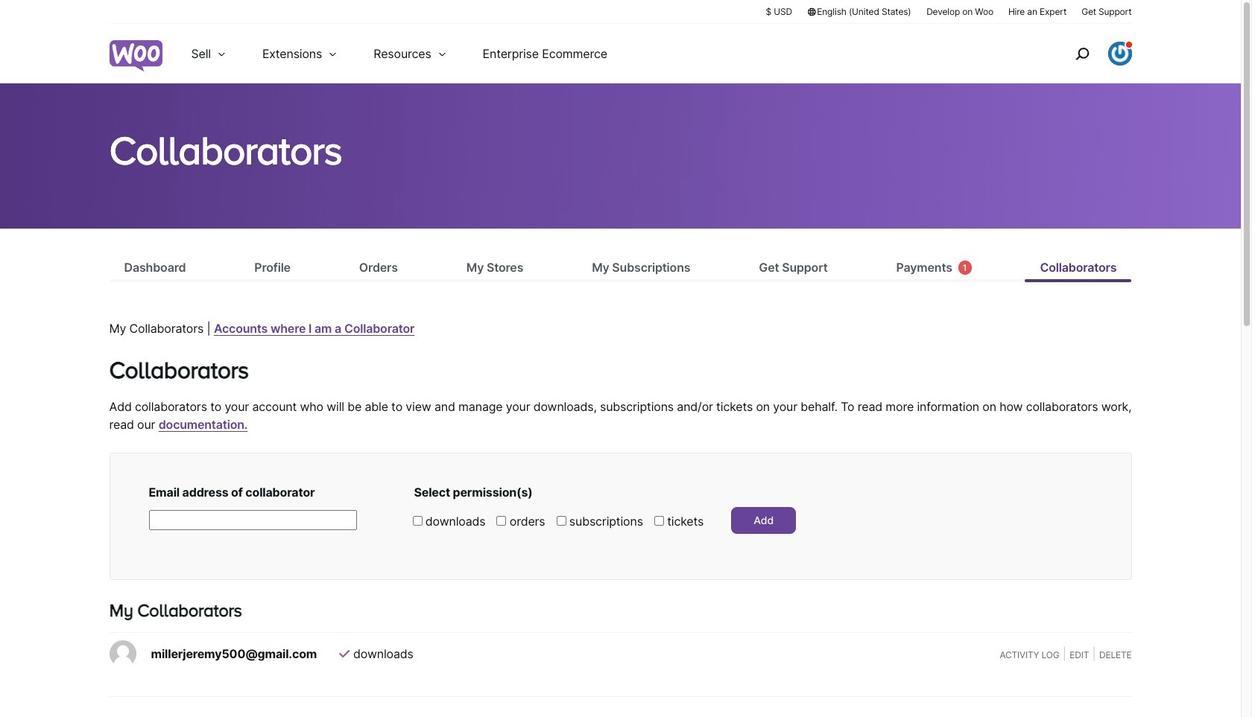 Task type: vqa. For each thing, say whether or not it's contained in the screenshot.
Service navigation menu element
yes



Task type: describe. For each thing, give the bounding box(es) containing it.
service navigation menu element
[[1043, 29, 1132, 78]]

search image
[[1070, 42, 1094, 66]]



Task type: locate. For each thing, give the bounding box(es) containing it.
None checkbox
[[497, 516, 506, 526], [556, 516, 566, 526], [654, 516, 664, 526], [497, 516, 506, 526], [556, 516, 566, 526], [654, 516, 664, 526]]

None checkbox
[[413, 516, 422, 526]]

check image
[[339, 649, 350, 661]]

open account menu image
[[1108, 42, 1132, 66]]



